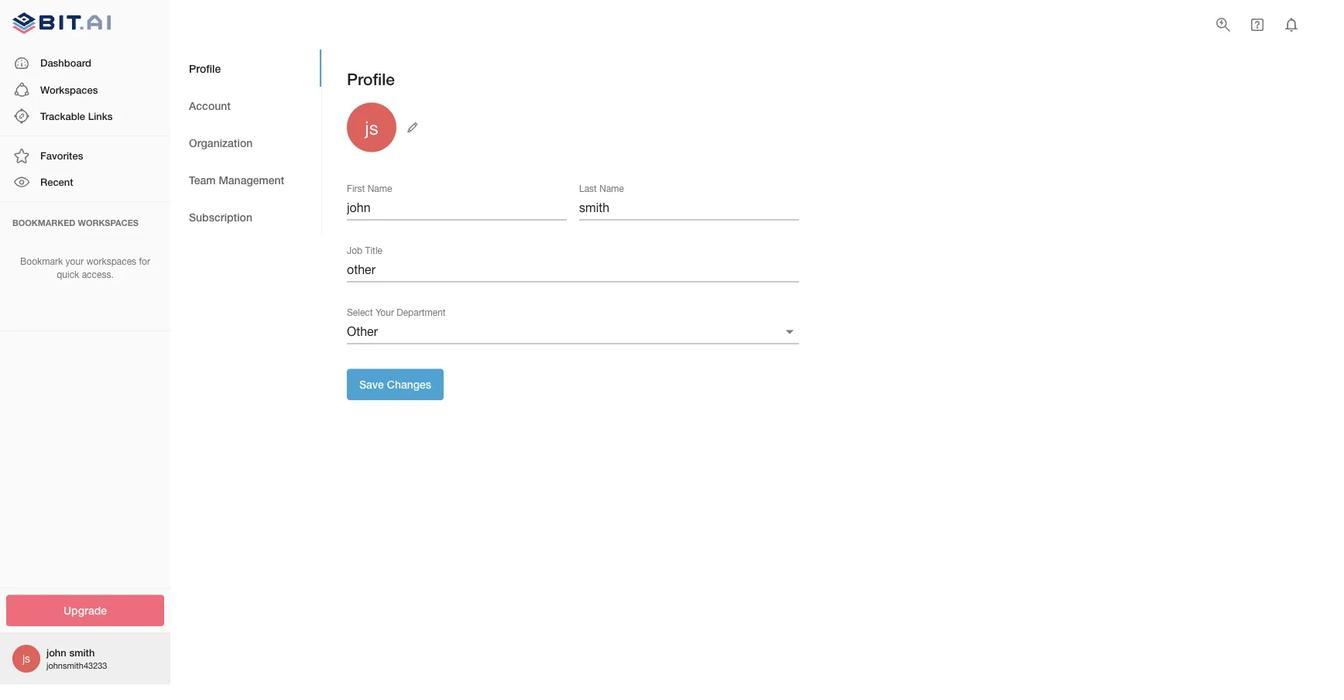 Task type: describe. For each thing, give the bounding box(es) containing it.
1 horizontal spatial profile
[[347, 69, 395, 89]]

account
[[189, 99, 231, 112]]

recent button
[[0, 169, 170, 196]]

dashboard
[[40, 57, 91, 69]]

workspaces
[[86, 256, 136, 267]]

access.
[[82, 269, 114, 280]]

1 vertical spatial js
[[22, 653, 30, 666]]

john smith johnsmith43233
[[46, 647, 107, 671]]

upgrade
[[64, 605, 107, 617]]

CEO text field
[[347, 257, 800, 282]]

dashboard button
[[0, 50, 170, 77]]

bookmarked
[[12, 218, 76, 228]]

job
[[347, 245, 363, 256]]

bookmark
[[20, 256, 63, 267]]

changes
[[387, 378, 432, 391]]

profile link
[[170, 50, 322, 87]]

js inside button
[[365, 116, 379, 138]]

recent
[[40, 176, 73, 188]]

name for last name
[[600, 183, 624, 194]]

bookmark your workspaces for quick access.
[[20, 256, 150, 280]]

smith
[[69, 647, 95, 659]]

select your department other
[[347, 307, 446, 338]]

title
[[365, 245, 383, 256]]

subscription
[[189, 211, 253, 223]]

bookmarked workspaces
[[12, 218, 139, 228]]

other button
[[347, 319, 800, 344]]

organization
[[189, 136, 253, 149]]

select
[[347, 307, 373, 318]]

save
[[359, 378, 384, 391]]

name for first name
[[368, 183, 392, 194]]

department
[[397, 307, 446, 318]]

save changes
[[359, 378, 432, 391]]

team
[[189, 173, 216, 186]]

tab list containing profile
[[170, 50, 322, 236]]



Task type: vqa. For each thing, say whether or not it's contained in the screenshot.
Other
yes



Task type: locate. For each thing, give the bounding box(es) containing it.
John text field
[[347, 196, 567, 220]]

profile
[[189, 62, 221, 75], [347, 69, 395, 89]]

first
[[347, 183, 365, 194]]

js
[[365, 116, 379, 138], [22, 653, 30, 666]]

links
[[88, 110, 113, 122]]

0 vertical spatial js
[[365, 116, 379, 138]]

0 horizontal spatial js
[[22, 653, 30, 666]]

job title
[[347, 245, 383, 256]]

0 horizontal spatial profile
[[189, 62, 221, 75]]

js left john
[[22, 653, 30, 666]]

favorites
[[40, 150, 83, 162]]

organization link
[[170, 124, 322, 161]]

subscription link
[[170, 198, 322, 236]]

profile up account
[[189, 62, 221, 75]]

js up first name
[[365, 116, 379, 138]]

js button
[[347, 103, 423, 152]]

favorites button
[[0, 143, 170, 169]]

workspaces
[[40, 84, 98, 96]]

first name
[[347, 183, 392, 194]]

workspaces
[[78, 218, 139, 228]]

team management link
[[170, 161, 322, 198]]

quick
[[57, 269, 79, 280]]

for
[[139, 256, 150, 267]]

account link
[[170, 87, 322, 124]]

last
[[580, 183, 597, 194]]

1 horizontal spatial js
[[365, 116, 379, 138]]

save changes button
[[347, 369, 444, 400]]

profile inside 'link'
[[189, 62, 221, 75]]

2 name from the left
[[600, 183, 624, 194]]

tab list
[[170, 50, 322, 236]]

1 name from the left
[[368, 183, 392, 194]]

your
[[66, 256, 84, 267]]

your
[[376, 307, 394, 318]]

other
[[347, 324, 378, 338]]

name right last
[[600, 183, 624, 194]]

0 horizontal spatial name
[[368, 183, 392, 194]]

management
[[219, 173, 284, 186]]

johnsmith43233
[[46, 661, 107, 671]]

team management
[[189, 173, 284, 186]]

last name
[[580, 183, 624, 194]]

upgrade button
[[6, 595, 164, 627]]

john
[[46, 647, 66, 659]]

trackable links button
[[0, 103, 170, 130]]

trackable
[[40, 110, 85, 122]]

Doe text field
[[580, 196, 800, 220]]

1 horizontal spatial name
[[600, 183, 624, 194]]

workspaces button
[[0, 77, 170, 103]]

trackable links
[[40, 110, 113, 122]]

profile up js button
[[347, 69, 395, 89]]

name right first
[[368, 183, 392, 194]]

name
[[368, 183, 392, 194], [600, 183, 624, 194]]



